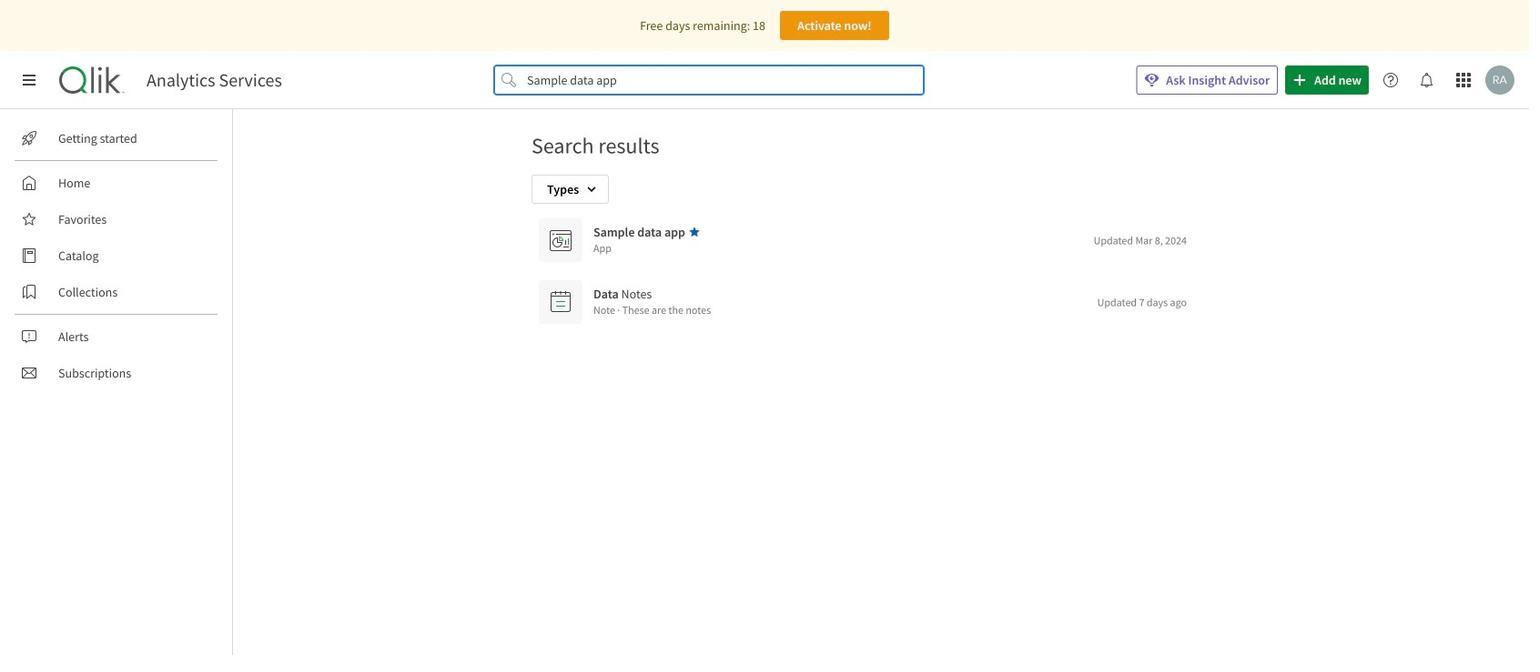 Task type: vqa. For each thing, say whether or not it's contained in the screenshot.
SEARCH FOR CONTENT TEXT FIELD
yes



Task type: locate. For each thing, give the bounding box(es) containing it.
navigation pane element
[[0, 117, 232, 395]]

analytics services element
[[147, 69, 282, 91]]



Task type: describe. For each thing, give the bounding box(es) containing it.
Search for content text field
[[524, 66, 895, 95]]

close sidebar menu image
[[22, 73, 36, 87]]

ruby anderson image
[[1486, 66, 1515, 95]]

these are the notes element
[[594, 302, 1043, 319]]



